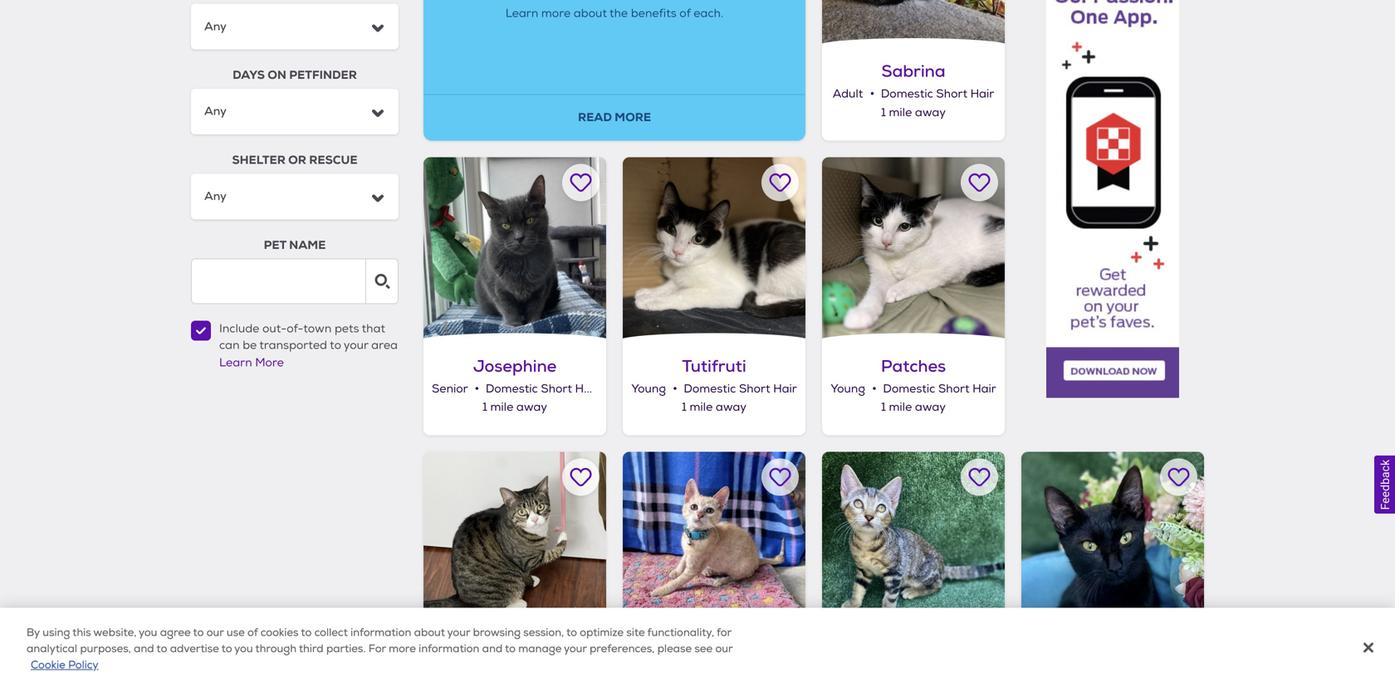 Task type: locate. For each thing, give the bounding box(es) containing it.
you down use
[[234, 642, 253, 656]]

to
[[330, 338, 341, 353], [193, 626, 204, 640], [301, 626, 312, 640], [566, 626, 577, 640], [156, 642, 167, 656], [221, 642, 232, 656], [505, 642, 516, 656]]

benefits
[[631, 6, 677, 21]]

3 any button from the top
[[191, 174, 399, 220]]

read more
[[578, 110, 651, 125]]

1 down josephine
[[483, 401, 487, 415]]

manage
[[519, 642, 562, 656]]

1 mile away down josephine
[[483, 401, 547, 415]]

include out-of-town pets that can be transported to your area
[[219, 322, 398, 353]]

about
[[574, 6, 607, 21], [414, 626, 445, 640]]

0 horizontal spatial our
[[207, 626, 224, 640]]

learn for learn more about the benefits of each.
[[506, 6, 538, 21]]

2 vertical spatial any button
[[191, 174, 399, 220]]

1 any from the top
[[204, 19, 227, 34]]

2 any button from the top
[[191, 89, 399, 134]]

for
[[717, 626, 732, 640]]

short down josephine
[[541, 382, 572, 396]]

of left each.
[[680, 6, 691, 21]]

or
[[288, 152, 306, 168]]

about left the
[[574, 6, 607, 21]]

1 vertical spatial any button
[[191, 89, 399, 134]]

1 young from the left
[[631, 382, 666, 396]]

any button down shelter or rescue
[[191, 174, 399, 220]]

1 down patches at the right of page
[[881, 401, 886, 415]]

to right session,
[[566, 626, 577, 640]]

tutifruti, adoptable cat, young male domestic short hair, 1 mile away. image
[[623, 157, 806, 340]]

optimize
[[580, 626, 624, 640]]

domestic short hair for josephine
[[486, 382, 599, 396]]

about inside by using this website, you agree to our use of cookies to collect information about your browsing session, to optimize site functionality, for analytical purposes, and to advertise to you through third parties.  for more information and to manage your preferences, please see our cookie policy
[[414, 626, 445, 640]]

0 horizontal spatial about
[[414, 626, 445, 640]]

1 for josephine
[[483, 401, 487, 415]]

mile down "sabrina"
[[889, 105, 912, 120]]

senior
[[432, 382, 468, 396]]

short for patches
[[939, 382, 970, 396]]

site
[[627, 626, 645, 640]]

learn more
[[219, 356, 284, 371]]

more right read
[[615, 110, 651, 125]]

1 vertical spatial learn
[[219, 356, 252, 371]]

away
[[915, 105, 946, 120], [517, 401, 547, 415], [716, 401, 747, 415], [915, 401, 946, 415]]

domestic down tutifruti
[[684, 382, 736, 396]]

1 horizontal spatial more
[[541, 6, 571, 21]]

advertisement element
[[1047, 0, 1179, 398]]

pet name
[[264, 237, 326, 253]]

luffy , adoptable cat, kitten male domestic short hair mix, 1 mile away. image
[[623, 452, 806, 635]]

and down website,
[[134, 642, 154, 656]]

transported
[[259, 338, 327, 353]]

0 vertical spatial your
[[344, 338, 368, 353]]

0 horizontal spatial of
[[248, 626, 258, 640]]

information up for
[[351, 626, 411, 640]]

short down "sabrina"
[[936, 87, 968, 101]]

1 vertical spatial of
[[248, 626, 258, 640]]

more down be
[[255, 356, 284, 371]]

1 horizontal spatial your
[[447, 626, 470, 640]]

away down "sabrina"
[[915, 105, 946, 120]]

1 vertical spatial any
[[204, 104, 227, 119]]

domestic
[[881, 87, 933, 101], [486, 382, 538, 396], [684, 382, 736, 396], [883, 382, 936, 396]]

any button
[[191, 4, 399, 49], [191, 89, 399, 134], [191, 174, 399, 220]]

to down 'agree'
[[156, 642, 167, 656]]

of
[[680, 6, 691, 21], [248, 626, 258, 640]]

mile down patches at the right of page
[[889, 401, 912, 415]]

1 vertical spatial you
[[234, 642, 253, 656]]

more right for
[[389, 642, 416, 656]]

any button down days on petfinder
[[191, 89, 399, 134]]

josephine
[[473, 355, 557, 377]]

sabrina, adoptable cat, adult female domestic short hair, 1 mile away. image
[[822, 0, 1005, 45]]

and
[[134, 642, 154, 656], [482, 642, 503, 656]]

None text field
[[191, 259, 399, 305]]

browsing
[[473, 626, 521, 640]]

and down "browsing"
[[482, 642, 503, 656]]

you left 'agree'
[[139, 626, 157, 640]]

domestic down patches at the right of page
[[883, 382, 936, 396]]

domestic short hair for patches
[[883, 382, 997, 396]]

aries, adoptable cat, kitten male domestic short hair mix, 1 mile away. image
[[1022, 452, 1204, 635]]

by using this website, you agree to our use of cookies to collect information about your browsing session, to optimize site functionality, for analytical purposes, and to advertise to you through third parties.  for more information and to manage your preferences, please see our cookie policy
[[27, 626, 733, 672]]

domestic short hair down "sabrina"
[[881, 87, 994, 101]]

mile for josephine
[[490, 401, 514, 415]]

domestic short hair down patches at the right of page
[[883, 382, 997, 396]]

more
[[615, 110, 651, 125], [255, 356, 284, 371]]

for
[[369, 642, 386, 656]]

pets
[[335, 322, 359, 337]]

3 any from the top
[[204, 189, 227, 204]]

more left the
[[541, 6, 571, 21]]

away down josephine
[[517, 401, 547, 415]]

see
[[695, 642, 713, 656]]

use
[[227, 626, 245, 640]]

0 horizontal spatial more
[[255, 356, 284, 371]]

of-
[[287, 322, 303, 337]]

0 vertical spatial learn
[[506, 6, 538, 21]]

domestic short hair
[[881, 87, 994, 101], [486, 382, 599, 396], [684, 382, 797, 396], [883, 382, 997, 396]]

away down patches at the right of page
[[915, 401, 946, 415]]

1 horizontal spatial our
[[716, 642, 733, 656]]

hair
[[971, 87, 994, 101], [575, 382, 599, 396], [773, 382, 797, 396], [973, 382, 997, 396]]

about left "browsing"
[[414, 626, 445, 640]]

2 any from the top
[[204, 104, 227, 119]]

adult
[[833, 87, 863, 101]]

1 vertical spatial more
[[255, 356, 284, 371]]

mile
[[889, 105, 912, 120], [490, 401, 514, 415], [690, 401, 713, 415], [889, 401, 912, 415]]

of right use
[[248, 626, 258, 640]]

to down pets
[[330, 338, 341, 353]]

1 down tutifruti
[[682, 401, 687, 415]]

your down pets
[[344, 338, 368, 353]]

domestic down "sabrina"
[[881, 87, 933, 101]]

0 vertical spatial more
[[615, 110, 651, 125]]

your
[[344, 338, 368, 353], [447, 626, 470, 640], [564, 642, 587, 656]]

our left use
[[207, 626, 224, 640]]

1 mile away down patches at the right of page
[[881, 401, 946, 415]]

your left "browsing"
[[447, 626, 470, 640]]

mile down josephine
[[490, 401, 514, 415]]

cookies
[[261, 626, 299, 640]]

away down tutifruti
[[716, 401, 747, 415]]

our
[[207, 626, 224, 640], [716, 642, 733, 656]]

information
[[351, 626, 411, 640], [419, 642, 480, 656]]

luffy
[[693, 650, 735, 672]]

domestic for tutifruti
[[684, 382, 736, 396]]

to up third
[[301, 626, 312, 640]]

young for tutifruti
[[631, 382, 666, 396]]

1 vertical spatial more
[[389, 642, 416, 656]]

away for tutifruti
[[716, 401, 747, 415]]

1
[[881, 105, 886, 120], [483, 401, 487, 415], [682, 401, 687, 415], [881, 401, 886, 415]]

mile for sabrina
[[889, 105, 912, 120]]

0 vertical spatial information
[[351, 626, 411, 640]]

2 horizontal spatial your
[[564, 642, 587, 656]]

1 horizontal spatial more
[[615, 110, 651, 125]]

1 mile away down tutifruti
[[682, 401, 747, 415]]

to down use
[[221, 642, 232, 656]]

0 horizontal spatial your
[[344, 338, 368, 353]]

our down for
[[716, 642, 733, 656]]

1 vertical spatial about
[[414, 626, 445, 640]]

any button up days on petfinder
[[191, 4, 399, 49]]

agree
[[160, 626, 191, 640]]

0 vertical spatial you
[[139, 626, 157, 640]]

town
[[303, 322, 332, 337]]

0 vertical spatial any
[[204, 19, 227, 34]]

mile down tutifruti
[[690, 401, 713, 415]]

1 horizontal spatial of
[[680, 6, 691, 21]]

short
[[936, 87, 968, 101], [541, 382, 572, 396], [739, 382, 770, 396], [939, 382, 970, 396]]

1 vertical spatial your
[[447, 626, 470, 640]]

0 vertical spatial of
[[680, 6, 691, 21]]

0 horizontal spatial and
[[134, 642, 154, 656]]

information down "browsing"
[[419, 642, 480, 656]]

you
[[139, 626, 157, 640], [234, 642, 253, 656]]

1 mile away down "sabrina"
[[881, 105, 946, 120]]

1 mile away
[[881, 105, 946, 120], [483, 401, 547, 415], [682, 401, 747, 415], [881, 401, 946, 415]]

young
[[631, 382, 666, 396], [831, 382, 865, 396]]

1 and from the left
[[134, 642, 154, 656]]

0 vertical spatial any button
[[191, 4, 399, 49]]

your down 'optimize'
[[564, 642, 587, 656]]

0 horizontal spatial young
[[631, 382, 666, 396]]

1 horizontal spatial learn
[[506, 6, 538, 21]]

cookie policy link
[[31, 659, 99, 672]]

1 down "sabrina"
[[881, 105, 886, 120]]

each.
[[694, 6, 724, 21]]

domestic for josephine
[[486, 382, 538, 396]]

out-
[[262, 322, 287, 337]]

any
[[204, 19, 227, 34], [204, 104, 227, 119], [204, 189, 227, 204]]

2 young from the left
[[831, 382, 865, 396]]

1 vertical spatial information
[[419, 642, 480, 656]]

more
[[541, 6, 571, 21], [389, 642, 416, 656]]

domestic for patches
[[883, 382, 936, 396]]

0 horizontal spatial more
[[389, 642, 416, 656]]

2 vertical spatial your
[[564, 642, 587, 656]]

petfinder
[[289, 67, 357, 83]]

domestic down josephine
[[486, 382, 538, 396]]

more for learn more
[[255, 356, 284, 371]]

to inside include out-of-town pets that can be transported to your area
[[330, 338, 341, 353]]

1 horizontal spatial about
[[574, 6, 607, 21]]

1 mile away for patches
[[881, 401, 946, 415]]

1 horizontal spatial and
[[482, 642, 503, 656]]

domestic short hair down tutifruti
[[684, 382, 797, 396]]

2 vertical spatial any
[[204, 189, 227, 204]]

1 for tutifruti
[[682, 401, 687, 415]]

short down patches at the right of page
[[939, 382, 970, 396]]

learn
[[506, 6, 538, 21], [219, 356, 252, 371]]

short down tutifruti
[[739, 382, 770, 396]]

1 horizontal spatial young
[[831, 382, 865, 396]]

0 horizontal spatial learn
[[219, 356, 252, 371]]

domestic short hair down josephine
[[486, 382, 599, 396]]



Task type: describe. For each thing, give the bounding box(es) containing it.
name
[[289, 237, 326, 253]]

learn more link
[[219, 356, 284, 371]]

luffy link
[[623, 452, 806, 693]]

sheba link
[[424, 452, 606, 693]]

more for read more
[[615, 110, 651, 125]]

collect
[[314, 626, 348, 640]]

using
[[43, 626, 70, 640]]

1 for patches
[[881, 401, 886, 415]]

more inside by using this website, you agree to our use of cookies to collect information about your browsing session, to optimize site functionality, for analytical purposes, and to advertise to you through third parties.  for more information and to manage your preferences, please see our cookie policy
[[389, 642, 416, 656]]

privacy alert dialog
[[0, 608, 1395, 693]]

on
[[268, 67, 287, 83]]

0 vertical spatial about
[[574, 6, 607, 21]]

advertise
[[170, 642, 219, 656]]

1 mile away for sabrina
[[881, 105, 946, 120]]

mile for patches
[[889, 401, 912, 415]]

mile for tutifruti
[[690, 401, 713, 415]]

area
[[371, 338, 398, 353]]

hair for tutifruti
[[773, 382, 797, 396]]

1 for sabrina
[[881, 105, 886, 120]]

short for josephine
[[541, 382, 572, 396]]

hair for patches
[[973, 382, 997, 396]]

short for sabrina
[[936, 87, 968, 101]]

of inside by using this website, you agree to our use of cookies to collect information about your browsing session, to optimize site functionality, for analytical purposes, and to advertise to you through third parties.  for more information and to manage your preferences, please see our cookie policy
[[248, 626, 258, 640]]

preferences,
[[590, 642, 655, 656]]

any for days
[[204, 104, 227, 119]]

sheba
[[489, 650, 541, 672]]

through
[[255, 642, 297, 656]]

include
[[219, 322, 259, 337]]

policy
[[68, 659, 99, 672]]

pet
[[264, 237, 286, 253]]

away for sabrina
[[915, 105, 946, 120]]

rescue
[[309, 152, 358, 168]]

1 horizontal spatial you
[[234, 642, 253, 656]]

be
[[243, 338, 257, 353]]

learn for learn more
[[219, 356, 252, 371]]

0 vertical spatial our
[[207, 626, 224, 640]]

domestic short hair for sabrina
[[881, 87, 994, 101]]

read
[[578, 110, 612, 125]]

by
[[27, 626, 40, 640]]

patches, adoptable cat, young female domestic short hair, 1 mile away. image
[[822, 157, 1005, 340]]

1 vertical spatial our
[[716, 642, 733, 656]]

0 horizontal spatial information
[[351, 626, 411, 640]]

1 horizontal spatial information
[[419, 642, 480, 656]]

mercedes, adoptable cat, kitten female domestic short hair mix, 1 mile away. image
[[822, 452, 1005, 635]]

that
[[362, 322, 385, 337]]

0 horizontal spatial you
[[139, 626, 157, 640]]

sheba, adoptable cat, adult female domestic short hair, 1 mile away. image
[[424, 452, 606, 635]]

any button for on
[[191, 89, 399, 134]]

any for shelter
[[204, 189, 227, 204]]

josephine, adoptable cat, senior female domestic short hair, 1 mile away. image
[[424, 157, 606, 340]]

this
[[72, 626, 91, 640]]

your inside include out-of-town pets that can be transported to your area
[[344, 338, 368, 353]]

patches
[[881, 355, 946, 377]]

to up advertise
[[193, 626, 204, 640]]

domestic for sabrina
[[881, 87, 933, 101]]

short for tutifruti
[[739, 382, 770, 396]]

any button for or
[[191, 174, 399, 220]]

days
[[233, 67, 265, 83]]

hair for josephine
[[575, 382, 599, 396]]

domestic short hair for tutifruti
[[684, 382, 797, 396]]

away for josephine
[[517, 401, 547, 415]]

1 any button from the top
[[191, 4, 399, 49]]

hair for sabrina
[[971, 87, 994, 101]]

website,
[[93, 626, 137, 640]]

1 mile away for tutifruti
[[682, 401, 747, 415]]

days on petfinder
[[233, 67, 357, 83]]

analytical
[[27, 642, 77, 656]]

cookie
[[31, 659, 65, 672]]

the
[[610, 6, 628, 21]]

tutifruti
[[682, 355, 746, 377]]

functionality,
[[647, 626, 714, 640]]

purposes,
[[80, 642, 131, 656]]

shelter or rescue
[[232, 152, 358, 168]]

2 and from the left
[[482, 642, 503, 656]]

please
[[657, 642, 692, 656]]

sabrina
[[882, 60, 946, 82]]

third
[[299, 642, 324, 656]]

to down "browsing"
[[505, 642, 516, 656]]

can
[[219, 338, 240, 353]]

parties.
[[326, 642, 366, 656]]

young for patches
[[831, 382, 865, 396]]

1 mile away for josephine
[[483, 401, 547, 415]]

shelter
[[232, 152, 286, 168]]

0 vertical spatial more
[[541, 6, 571, 21]]

session,
[[523, 626, 564, 640]]

learn more about the benefits of each.
[[506, 6, 724, 21]]

away for patches
[[915, 401, 946, 415]]



Task type: vqa. For each thing, say whether or not it's contained in the screenshot.
HERBIE, ADOPTABLE DOG, ADULT MALE TERRIER MIX, 1 MILE AWAY. Image
no



